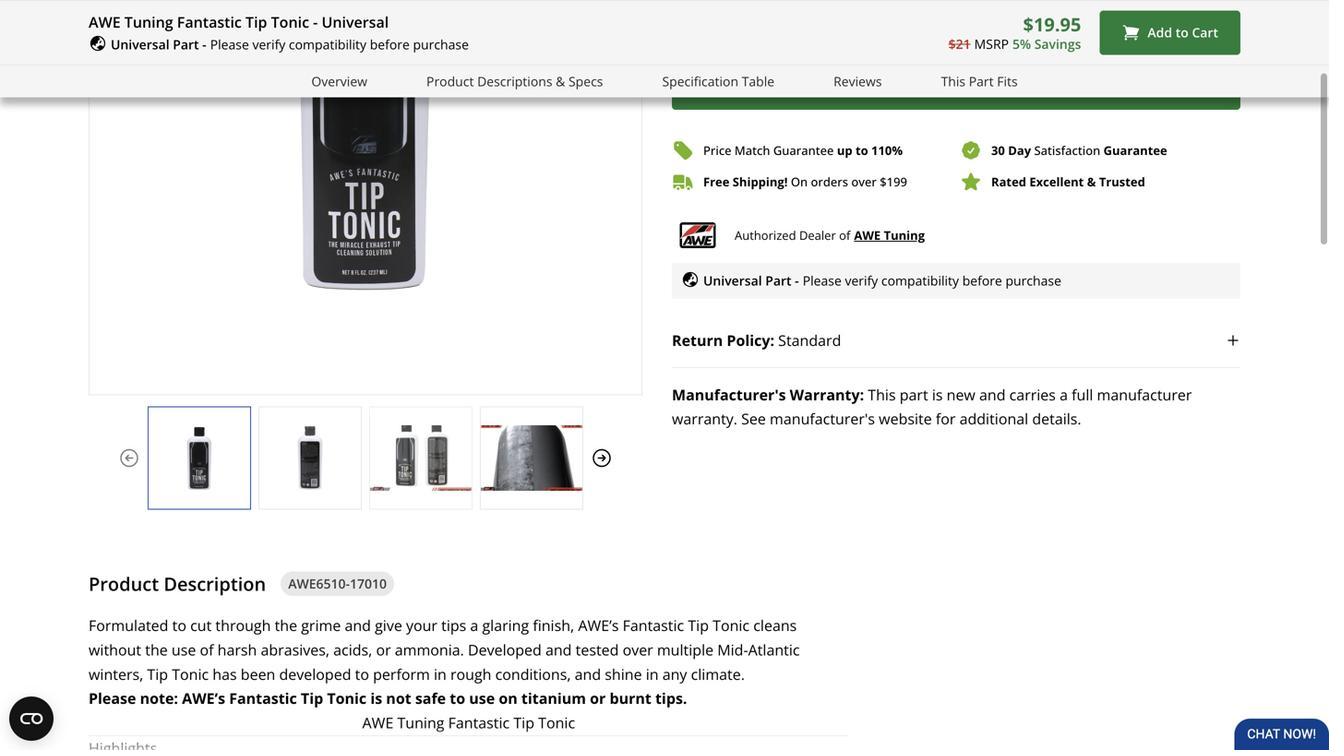 Task type: vqa. For each thing, say whether or not it's contained in the screenshot.
"FactionFab FL-Spec Coilovers V2 - 2015-2021 Subaru WRX / STI" IMAGE
no



Task type: describe. For each thing, give the bounding box(es) containing it.
0 vertical spatial -
[[313, 12, 318, 32]]

1 vertical spatial verify
[[845, 272, 878, 289]]

0 horizontal spatial before
[[370, 36, 410, 53]]

cleans
[[754, 616, 797, 636]]

4 awe6510-17010 awe tuning fantastic tip tonic, image from the left
[[481, 426, 583, 491]]

awe tuning fantastic tip tonic - universal
[[89, 12, 389, 32]]

reviews
[[834, 72, 882, 90]]

1 guarantee from the left
[[774, 142, 834, 159]]

2 in from the left
[[646, 665, 659, 684]]

additional
[[960, 409, 1029, 429]]

formulated to cut through the grime and give your tips a glaring finish, awe's fantastic tip tonic cleans without the use of harsh abrasives, acids, or ammonia. developed and tested over multiple mid-atlantic winters, tip tonic has been developed to perform in rough conditions, and shine in any climate. please note: awe's fantastic tip tonic is not safe to use on titanium or burnt tips. awe tuning fantastic tip tonic
[[89, 616, 800, 733]]

$19.95
[[1024, 12, 1082, 37]]

please inside formulated to cut through the grime and give your tips a glaring finish, awe's fantastic tip tonic cleans without the use of harsh abrasives, acids, or ammonia. developed and tested over multiple mid-atlantic winters, tip tonic has been developed to perform in rough conditions, and shine in any climate. please note: awe's fantastic tip tonic is not safe to use on titanium or burnt tips. awe tuning fantastic tip tonic
[[89, 689, 136, 709]]

match
[[735, 142, 771, 159]]

safe
[[415, 689, 446, 709]]

warranty:
[[790, 385, 864, 405]]

manufacturer's
[[770, 409, 875, 429]]

table
[[742, 72, 775, 90]]

up
[[837, 142, 853, 159]]

dealer
[[800, 227, 836, 244]]

overview
[[311, 72, 368, 90]]

2 vertical spatial part
[[766, 272, 792, 289]]

formulated
[[89, 616, 168, 636]]

to right est
[[1176, 24, 1189, 41]]

0 horizontal spatial or
[[376, 640, 391, 660]]

authorized dealer of awe tuning
[[735, 227, 925, 244]]

specs
[[569, 72, 603, 90]]

add to cart for the top add to cart button
[[1148, 24, 1219, 41]]

acids,
[[333, 640, 372, 660]]

shine
[[605, 665, 642, 684]]

warranty.
[[672, 409, 738, 429]]

part inside this part fits link
[[969, 72, 994, 90]]

details.
[[1033, 409, 1082, 429]]

manufacturer's warranty:
[[672, 385, 864, 405]]

1 horizontal spatial before
[[963, 272, 1003, 289]]

climate.
[[691, 665, 745, 684]]

overview link
[[311, 71, 368, 92]]

product descriptions & specs link
[[427, 71, 603, 92]]

0 vertical spatial please
[[210, 36, 249, 53]]

tips
[[441, 616, 467, 636]]

0 vertical spatial compatibility
[[289, 36, 367, 53]]

30
[[992, 142, 1005, 159]]

and inside this part is new and carries a full manufacturer warranty. see manufacturer's website for additional details.
[[980, 385, 1006, 405]]

0 horizontal spatial part
[[173, 36, 199, 53]]

this part is new and carries a full manufacturer warranty. see manufacturer's website for additional details.
[[672, 385, 1192, 429]]

awe inside the authorized dealer of awe tuning
[[854, 227, 881, 244]]

without
[[89, 640, 141, 660]]

orders
[[811, 174, 849, 190]]

rated
[[992, 174, 1027, 190]]

2 horizontal spatial before
[[1057, 18, 1103, 38]]

new
[[947, 385, 976, 405]]

2 guarantee from the left
[[1104, 142, 1168, 159]]

add for the top add to cart button
[[1148, 24, 1173, 41]]

this part fits link
[[941, 71, 1018, 92]]

2 horizontal spatial -
[[795, 272, 799, 289]]

see
[[742, 409, 766, 429]]

and down finish,
[[546, 640, 572, 660]]

& for excellent
[[1087, 174, 1096, 190]]

cart for the bottom add to cart button
[[978, 79, 1005, 96]]

of inside formulated to cut through the grime and give your tips a glaring finish, awe's fantastic tip tonic cleans without the use of harsh abrasives, acids, or ammonia. developed and tested over multiple mid-atlantic winters, tip tonic has been developed to perform in rough conditions, and shine in any climate. please note: awe's fantastic tip tonic is not safe to use on titanium or burnt tips. awe tuning fantastic tip tonic
[[200, 640, 214, 660]]

description
[[164, 572, 266, 597]]

not
[[386, 689, 412, 709]]

for
[[936, 409, 956, 429]]

to right up
[[856, 142, 869, 159]]

product description
[[89, 572, 266, 597]]

carries
[[1010, 385, 1056, 405]]

will
[[857, 18, 879, 38]]

0 vertical spatial purchase
[[413, 36, 469, 53]]

is inside formulated to cut through the grime and give your tips a glaring finish, awe's fantastic tip tonic cleans without the use of harsh abrasives, acids, or ammonia. developed and tested over multiple mid-atlantic winters, tip tonic has been developed to perform in rough conditions, and shine in any climate. please note: awe's fantastic tip tonic is not safe to use on titanium or burnt tips. awe tuning fantastic tip tonic
[[371, 689, 382, 709]]

and up "acids," on the left bottom of page
[[345, 616, 371, 636]]

and down tested
[[575, 665, 601, 684]]

on
[[499, 689, 518, 709]]

multiple
[[657, 640, 714, 660]]

open widget image
[[9, 697, 54, 741]]

0 vertical spatial awe
[[89, 12, 121, 32]]

1 vertical spatial -
[[202, 36, 207, 53]]

$21
[[949, 35, 971, 53]]

over inside formulated to cut through the grime and give your tips a glaring finish, awe's fantastic tip tonic cleans without the use of harsh abrasives, acids, or ammonia. developed and tested over multiple mid-atlantic winters, tip tonic has been developed to perform in rough conditions, and shine in any climate. please note: awe's fantastic tip tonic is not safe to use on titanium or burnt tips. awe tuning fantastic tip tonic
[[623, 640, 653, 660]]

specification table
[[662, 72, 775, 90]]

3pm
[[1107, 18, 1139, 38]]

day
[[1009, 142, 1031, 159]]

return
[[672, 330, 723, 350]]

return policy: standard
[[672, 330, 842, 350]]

website
[[879, 409, 932, 429]]

ship
[[883, 18, 912, 38]]

to left cut
[[172, 616, 186, 636]]

to right 'safe'
[[450, 689, 465, 709]]

rough
[[451, 665, 492, 684]]

tuning inside the authorized dealer of awe tuning
[[884, 227, 925, 244]]

will ship same day if ordered before 3pm est
[[857, 18, 1168, 38]]

manufacturer's
[[672, 385, 786, 405]]

shipping!
[[733, 174, 788, 190]]

& for descriptions
[[556, 72, 565, 90]]

specification
[[662, 72, 739, 90]]

0 vertical spatial awe's
[[578, 616, 619, 636]]

tested
[[576, 640, 619, 660]]

to left fits
[[962, 79, 975, 96]]

cut
[[190, 616, 212, 636]]

ordered
[[998, 18, 1054, 38]]

to down "acids," on the left bottom of page
[[355, 665, 369, 684]]

1 awe6510-17010 awe tuning fantastic tip tonic, image from the left
[[149, 426, 250, 491]]

0 vertical spatial add to cart button
[[1100, 11, 1241, 55]]

price
[[704, 142, 732, 159]]

110%
[[872, 142, 903, 159]]

give
[[375, 616, 402, 636]]

grime
[[301, 616, 341, 636]]

0 vertical spatial the
[[275, 616, 297, 636]]

free
[[704, 174, 730, 190]]

tuning inside formulated to cut through the grime and give your tips a glaring finish, awe's fantastic tip tonic cleans without the use of harsh abrasives, acids, or ammonia. developed and tested over multiple mid-atlantic winters, tip tonic has been developed to perform in rough conditions, and shine in any climate. please note: awe's fantastic tip tonic is not safe to use on titanium or burnt tips. awe tuning fantastic tip tonic
[[397, 713, 445, 733]]

ammonia.
[[395, 640, 464, 660]]

free shipping! on orders over $199
[[704, 174, 908, 190]]

product for product descriptions & specs
[[427, 72, 474, 90]]

authorized
[[735, 227, 796, 244]]

day
[[957, 18, 982, 38]]



Task type: locate. For each thing, give the bounding box(es) containing it.
add for the bottom add to cart button
[[934, 79, 959, 96]]

2 horizontal spatial tuning
[[884, 227, 925, 244]]

tip
[[246, 12, 267, 32], [688, 616, 709, 636], [147, 665, 168, 684], [301, 689, 323, 709], [514, 713, 535, 733]]

savings
[[1035, 35, 1082, 53]]

1 horizontal spatial purchase
[[1006, 272, 1062, 289]]

of inside the authorized dealer of awe tuning
[[839, 227, 851, 244]]

2 awe6510-17010 awe tuning fantastic tip tonic, image from the left
[[259, 426, 361, 491]]

0 horizontal spatial guarantee
[[774, 142, 834, 159]]

awe inside formulated to cut through the grime and give your tips a glaring finish, awe's fantastic tip tonic cleans without the use of harsh abrasives, acids, or ammonia. developed and tested over multiple mid-atlantic winters, tip tonic has been developed to perform in rough conditions, and shine in any climate. please note: awe's fantastic tip tonic is not safe to use on titanium or burnt tips. awe tuning fantastic tip tonic
[[362, 713, 394, 733]]

1 horizontal spatial of
[[839, 227, 851, 244]]

1 horizontal spatial awe's
[[578, 616, 619, 636]]

winters,
[[89, 665, 143, 684]]

in left any
[[646, 665, 659, 684]]

- up overview
[[313, 12, 318, 32]]

a
[[1060, 385, 1068, 405], [470, 616, 479, 636]]

msrp
[[975, 35, 1009, 53]]

of
[[839, 227, 851, 244], [200, 640, 214, 660]]

1 horizontal spatial part
[[766, 272, 792, 289]]

cart
[[1192, 24, 1219, 41], [978, 79, 1005, 96]]

is inside this part is new and carries a full manufacturer warranty. see manufacturer's website for additional details.
[[932, 385, 943, 405]]

cart right est
[[1192, 24, 1219, 41]]

cart down msrp
[[978, 79, 1005, 96]]

& left the specs
[[556, 72, 565, 90]]

verify down awe tuning link
[[845, 272, 878, 289]]

0 vertical spatial use
[[172, 640, 196, 660]]

1 horizontal spatial guarantee
[[1104, 142, 1168, 159]]

over up shine at the left of the page
[[623, 640, 653, 660]]

a inside this part is new and carries a full manufacturer warranty. see manufacturer's website for additional details.
[[1060, 385, 1068, 405]]

2 horizontal spatial please
[[803, 272, 842, 289]]

add to cart right the 3pm
[[1148, 24, 1219, 41]]

awe6510-17010 awe tuning fantastic tip tonic, image
[[149, 426, 250, 491], [259, 426, 361, 491], [370, 426, 472, 491], [481, 426, 583, 491]]

is right part
[[932, 385, 943, 405]]

0 vertical spatial verify
[[252, 36, 286, 53]]

or down give
[[376, 640, 391, 660]]

on
[[791, 174, 808, 190]]

est
[[1143, 18, 1168, 38]]

0 horizontal spatial the
[[145, 640, 168, 660]]

your
[[406, 616, 438, 636]]

1 vertical spatial add to cart
[[934, 79, 1005, 96]]

1 vertical spatial a
[[470, 616, 479, 636]]

0 horizontal spatial use
[[172, 640, 196, 660]]

1 vertical spatial cart
[[978, 79, 1005, 96]]

policy:
[[727, 330, 775, 350]]

0 vertical spatial add
[[1148, 24, 1173, 41]]

1 horizontal spatial tuning
[[397, 713, 445, 733]]

this inside this part fits link
[[941, 72, 966, 90]]

1 vertical spatial the
[[145, 640, 168, 660]]

& left trusted
[[1087, 174, 1096, 190]]

0 vertical spatial universal
[[322, 12, 389, 32]]

0 horizontal spatial of
[[200, 640, 214, 660]]

0 horizontal spatial over
[[623, 640, 653, 660]]

add right the 3pm
[[1148, 24, 1173, 41]]

product descriptions & specs
[[427, 72, 603, 90]]

this for part
[[941, 72, 966, 90]]

tips.
[[656, 689, 687, 709]]

2 horizontal spatial universal
[[704, 272, 762, 289]]

atlantic
[[748, 640, 800, 660]]

1 vertical spatial is
[[371, 689, 382, 709]]

2 vertical spatial please
[[89, 689, 136, 709]]

or left burnt
[[590, 689, 606, 709]]

0 horizontal spatial -
[[202, 36, 207, 53]]

same
[[916, 18, 953, 38]]

1 horizontal spatial universal
[[322, 12, 389, 32]]

universal part - please verify compatibility before purchase down "awe tuning fantastic tip tonic - universal"
[[111, 36, 469, 53]]

verify down "awe tuning fantastic tip tonic - universal"
[[252, 36, 286, 53]]

None number field
[[672, 6, 776, 51]]

product
[[427, 72, 474, 90], [89, 572, 159, 597]]

add down the '$21'
[[934, 79, 959, 96]]

of right dealer
[[839, 227, 851, 244]]

1 horizontal spatial add to cart
[[1148, 24, 1219, 41]]

$199
[[880, 174, 908, 190]]

awe's up tested
[[578, 616, 619, 636]]

0 horizontal spatial cart
[[978, 79, 1005, 96]]

1 vertical spatial purchase
[[1006, 272, 1062, 289]]

1 horizontal spatial over
[[852, 174, 877, 190]]

product left descriptions
[[427, 72, 474, 90]]

add to cart for the bottom add to cart button
[[934, 79, 1005, 96]]

17010
[[350, 575, 387, 593]]

before
[[1057, 18, 1103, 38], [370, 36, 410, 53], [963, 272, 1003, 289]]

1 horizontal spatial awe
[[362, 713, 394, 733]]

conditions,
[[495, 665, 571, 684]]

- down "awe tuning fantastic tip tonic - universal"
[[202, 36, 207, 53]]

1 vertical spatial add
[[934, 79, 959, 96]]

0 horizontal spatial is
[[371, 689, 382, 709]]

2 vertical spatial tuning
[[397, 713, 445, 733]]

in
[[434, 665, 447, 684], [646, 665, 659, 684]]

0 horizontal spatial please
[[89, 689, 136, 709]]

please
[[210, 36, 249, 53], [803, 272, 842, 289], [89, 689, 136, 709]]

this part fits
[[941, 72, 1018, 90]]

glaring
[[482, 616, 529, 636]]

the up abrasives,
[[275, 616, 297, 636]]

0 horizontal spatial a
[[470, 616, 479, 636]]

guarantee up free shipping! on orders over $199
[[774, 142, 834, 159]]

abrasives,
[[261, 640, 330, 660]]

0 vertical spatial tuning
[[124, 12, 173, 32]]

1 horizontal spatial is
[[932, 385, 943, 405]]

0 horizontal spatial &
[[556, 72, 565, 90]]

1 vertical spatial awe's
[[182, 689, 225, 709]]

awe tuning link
[[854, 225, 925, 245]]

rated excellent & trusted
[[992, 174, 1146, 190]]

1 horizontal spatial use
[[469, 689, 495, 709]]

1 horizontal spatial product
[[427, 72, 474, 90]]

developed
[[468, 640, 542, 660]]

0 horizontal spatial product
[[89, 572, 159, 597]]

2 horizontal spatial part
[[969, 72, 994, 90]]

cart for the top add to cart button
[[1192, 24, 1219, 41]]

please down "awe tuning fantastic tip tonic - universal"
[[210, 36, 249, 53]]

this inside this part is new and carries a full manufacturer warranty. see manufacturer's website for additional details.
[[868, 385, 896, 405]]

0 vertical spatial over
[[852, 174, 877, 190]]

$19.95 $21 msrp 5% savings
[[949, 12, 1082, 53]]

1 horizontal spatial in
[[646, 665, 659, 684]]

harsh
[[218, 640, 257, 660]]

a right tips at the bottom left
[[470, 616, 479, 636]]

is
[[932, 385, 943, 405], [371, 689, 382, 709]]

please down "winters,"
[[89, 689, 136, 709]]

perform
[[373, 665, 430, 684]]

this
[[941, 72, 966, 90], [868, 385, 896, 405]]

this left part
[[868, 385, 896, 405]]

compatibility up overview
[[289, 36, 367, 53]]

0 vertical spatial this
[[941, 72, 966, 90]]

has
[[213, 665, 237, 684]]

0 horizontal spatial add to cart
[[934, 79, 1005, 96]]

0 vertical spatial part
[[173, 36, 199, 53]]

0 vertical spatial of
[[839, 227, 851, 244]]

1 horizontal spatial please
[[210, 36, 249, 53]]

1 vertical spatial or
[[590, 689, 606, 709]]

price match guarantee up to 110%
[[704, 142, 903, 159]]

guarantee up trusted
[[1104, 142, 1168, 159]]

part down "awe tuning fantastic tip tonic - universal"
[[173, 36, 199, 53]]

over left "$199" at the right
[[852, 174, 877, 190]]

1 horizontal spatial add
[[1148, 24, 1173, 41]]

awe's
[[578, 616, 619, 636], [182, 689, 225, 709]]

awe
[[89, 12, 121, 32], [854, 227, 881, 244], [362, 713, 394, 733]]

developed
[[279, 665, 351, 684]]

part
[[900, 385, 929, 405]]

is left not
[[371, 689, 382, 709]]

this for part
[[868, 385, 896, 405]]

go to right image image
[[591, 447, 613, 470]]

fits
[[997, 72, 1018, 90]]

awe tuning image
[[672, 223, 724, 248]]

1 horizontal spatial or
[[590, 689, 606, 709]]

fantastic
[[177, 12, 242, 32], [623, 616, 684, 636], [229, 689, 297, 709], [448, 713, 510, 733]]

1 vertical spatial universal
[[111, 36, 170, 53]]

0 vertical spatial a
[[1060, 385, 1068, 405]]

1 vertical spatial tuning
[[884, 227, 925, 244]]

part down authorized
[[766, 272, 792, 289]]

this down the '$21'
[[941, 72, 966, 90]]

1 vertical spatial universal part - please verify compatibility before purchase
[[704, 272, 1062, 289]]

0 horizontal spatial in
[[434, 665, 447, 684]]

and up additional
[[980, 385, 1006, 405]]

titanium
[[522, 689, 586, 709]]

0 horizontal spatial awe
[[89, 12, 121, 32]]

0 horizontal spatial purchase
[[413, 36, 469, 53]]

product inside product descriptions & specs link
[[427, 72, 474, 90]]

manufacturer
[[1097, 385, 1192, 405]]

the
[[275, 616, 297, 636], [145, 640, 168, 660]]

standard
[[779, 330, 842, 350]]

5%
[[1013, 35, 1031, 53]]

1 vertical spatial this
[[868, 385, 896, 405]]

1 vertical spatial &
[[1087, 174, 1096, 190]]

a inside formulated to cut through the grime and give your tips a glaring finish, awe's fantastic tip tonic cleans without the use of harsh abrasives, acids, or ammonia. developed and tested over multiple mid-atlantic winters, tip tonic has been developed to perform in rough conditions, and shine in any climate. please note: awe's fantastic tip tonic is not safe to use on titanium or burnt tips. awe tuning fantastic tip tonic
[[470, 616, 479, 636]]

satisfaction
[[1035, 142, 1101, 159]]

trusted
[[1100, 174, 1146, 190]]

descriptions
[[477, 72, 553, 90]]

use left the on
[[469, 689, 495, 709]]

3 awe6510-17010 awe tuning fantastic tip tonic, image from the left
[[370, 426, 472, 491]]

1 horizontal spatial universal part - please verify compatibility before purchase
[[704, 272, 1062, 289]]

0 horizontal spatial tuning
[[124, 12, 173, 32]]

universal
[[322, 12, 389, 32], [111, 36, 170, 53], [704, 272, 762, 289]]

0 horizontal spatial add
[[934, 79, 959, 96]]

to
[[1176, 24, 1189, 41], [962, 79, 975, 96], [856, 142, 869, 159], [172, 616, 186, 636], [355, 665, 369, 684], [450, 689, 465, 709]]

-
[[313, 12, 318, 32], [202, 36, 207, 53], [795, 272, 799, 289]]

& inside product descriptions & specs link
[[556, 72, 565, 90]]

burnt
[[610, 689, 652, 709]]

- down authorized
[[795, 272, 799, 289]]

30 day satisfaction guarantee
[[992, 142, 1168, 159]]

part left fits
[[969, 72, 994, 90]]

1 horizontal spatial cart
[[1192, 24, 1219, 41]]

1 vertical spatial of
[[200, 640, 214, 660]]

excellent
[[1030, 174, 1084, 190]]

1 vertical spatial add to cart button
[[672, 66, 1241, 110]]

product up formulated
[[89, 572, 159, 597]]

part
[[173, 36, 199, 53], [969, 72, 994, 90], [766, 272, 792, 289]]

in up 'safe'
[[434, 665, 447, 684]]

full
[[1072, 385, 1094, 405]]

0 horizontal spatial compatibility
[[289, 36, 367, 53]]

product for product description
[[89, 572, 159, 597]]

0 vertical spatial universal part - please verify compatibility before purchase
[[111, 36, 469, 53]]

add to cart
[[1148, 24, 1219, 41], [934, 79, 1005, 96]]

a left full
[[1060, 385, 1068, 405]]

0 horizontal spatial universal
[[111, 36, 170, 53]]

tuning
[[124, 12, 173, 32], [884, 227, 925, 244], [397, 713, 445, 733]]

0 horizontal spatial verify
[[252, 36, 286, 53]]

awe's down has
[[182, 689, 225, 709]]

of down cut
[[200, 640, 214, 660]]

1 horizontal spatial -
[[313, 12, 318, 32]]

1 horizontal spatial verify
[[845, 272, 878, 289]]

compatibility down awe tuning link
[[882, 272, 959, 289]]

1 vertical spatial compatibility
[[882, 272, 959, 289]]

use
[[172, 640, 196, 660], [469, 689, 495, 709]]

reviews link
[[834, 71, 882, 92]]

if
[[985, 18, 994, 38]]

the down formulated
[[145, 640, 168, 660]]

2 vertical spatial universal
[[704, 272, 762, 289]]

add to cart down the '$21'
[[934, 79, 1005, 96]]

1 in from the left
[[434, 665, 447, 684]]

0 vertical spatial &
[[556, 72, 565, 90]]

1 vertical spatial product
[[89, 572, 159, 597]]

0 vertical spatial cart
[[1192, 24, 1219, 41]]

0 vertical spatial is
[[932, 385, 943, 405]]

specification table link
[[662, 71, 775, 92]]

use down cut
[[172, 640, 196, 660]]

any
[[663, 665, 687, 684]]

please down dealer
[[803, 272, 842, 289]]

over
[[852, 174, 877, 190], [623, 640, 653, 660]]

awe6510-
[[288, 575, 350, 593]]

1 horizontal spatial &
[[1087, 174, 1096, 190]]

2 vertical spatial awe
[[362, 713, 394, 733]]

1 vertical spatial awe
[[854, 227, 881, 244]]

finish,
[[533, 616, 574, 636]]

universal part - please verify compatibility before purchase down awe tuning link
[[704, 272, 1062, 289]]

1 vertical spatial please
[[803, 272, 842, 289]]



